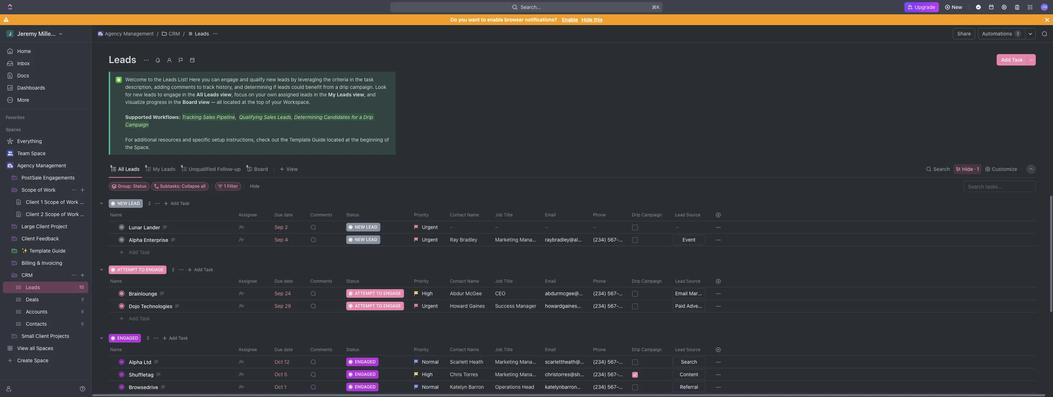 Task type: vqa. For each thing, say whether or not it's contained in the screenshot.
rightmost Spaces
yes



Task type: locate. For each thing, give the bounding box(es) containing it.
1 vertical spatial marketing manager
[[495, 359, 540, 365]]

of
[[38, 187, 42, 193], [60, 199, 65, 205], [61, 211, 66, 218]]

scope of work
[[22, 187, 56, 193]]

1 date from the top
[[284, 212, 293, 218]]

tree containing everything
[[3, 136, 92, 367]]

email
[[545, 212, 556, 218], [545, 279, 556, 284], [675, 291, 688, 297], [545, 347, 556, 353]]

deals
[[26, 297, 39, 303]]

2 vertical spatial scope
[[45, 211, 60, 218]]

enable
[[562, 17, 578, 23]]

1 vertical spatial spaces
[[36, 346, 53, 352]]

4 (234) from the top
[[593, 359, 606, 365]]

view for view
[[286, 166, 298, 172]]

scarlettheath@alphaltd.com
[[545, 359, 610, 365]]

priority button
[[410, 210, 446, 221], [410, 276, 446, 288], [410, 345, 446, 356]]

1 assignee from the top
[[239, 212, 257, 218]]

add task button down alpha enterprise
[[126, 248, 153, 257]]

3 campaign from the top
[[642, 347, 662, 353]]

lead source button up the content at the bottom right
[[671, 345, 707, 356]]

normal
[[422, 359, 439, 365], [422, 384, 439, 391]]

3 job title from the top
[[495, 347, 513, 353]]

1 drip campaign button from the top
[[628, 210, 671, 221]]

2 8901 from the top
[[619, 291, 631, 297]]

phone button for raybradley@alphaenterprise.com
[[589, 210, 628, 221]]

1 vertical spatial due date
[[275, 279, 293, 284]]

1 vertical spatial job title
[[495, 279, 513, 284]]

customize button
[[983, 164, 1020, 174]]

accounts
[[26, 309, 48, 315]]

alpha inside alpha ltd link
[[129, 359, 142, 366]]

1 vertical spatial hide
[[963, 166, 973, 172]]

view inside button
[[286, 166, 298, 172]]

8901 for raybradley@alphaenterprise.com
[[619, 237, 631, 243]]

2 vertical spatial docs
[[80, 211, 92, 218]]

2 vertical spatial marketing manager
[[495, 372, 540, 378]]

tree
[[3, 136, 92, 367]]

space down everything link
[[31, 150, 46, 156]]

high left abdur
[[422, 291, 433, 297]]

invoicing
[[42, 260, 62, 266]]

3 due from the top
[[275, 347, 283, 353]]

1 vertical spatial drip
[[632, 279, 641, 284]]

contact name up abdur mcgee
[[450, 279, 479, 284]]

name button up lunar lander "link"
[[109, 210, 234, 221]]

search up the content at the bottom right
[[681, 359, 697, 365]]

0 vertical spatial contact
[[450, 212, 466, 218]]

lander
[[144, 225, 160, 231]]

0 vertical spatial crm link
[[160, 29, 182, 38]]

1 vertical spatial view
[[17, 346, 28, 352]]

1 lead source from the top
[[675, 212, 701, 218]]

3 phone from the top
[[593, 347, 606, 353]]

contact name up ray bradley
[[450, 212, 479, 218]]

– inside – dropdown button
[[676, 224, 679, 230]]

2 comments from the top
[[310, 279, 332, 284]]

2 vertical spatial attempt to engage
[[355, 304, 401, 309]]

2 vertical spatial drip campaign
[[632, 347, 662, 353]]

1 vertical spatial comments
[[310, 279, 332, 284]]

contact name up scarlett heath
[[450, 347, 479, 353]]

0 vertical spatial search
[[934, 166, 950, 172]]

1 job title from the top
[[495, 212, 513, 218]]

job
[[495, 212, 503, 218], [495, 279, 503, 284], [495, 347, 503, 353]]

chris torres button
[[446, 369, 491, 382]]

(234)
[[593, 237, 606, 243], [593, 291, 606, 297], [593, 303, 606, 309], [593, 359, 606, 365], [593, 372, 606, 378], [593, 384, 606, 391]]

– for second – button
[[495, 224, 498, 230]]

567- for katelynbarron@browsedrive.com
[[608, 384, 619, 391]]

status for shuffletag
[[346, 347, 359, 353]]

2 vertical spatial phone button
[[589, 345, 628, 356]]

attempt for dojo technologies
[[355, 304, 375, 309]]

(234) 567-8901
[[593, 237, 631, 243], [593, 291, 631, 297], [593, 303, 631, 309], [593, 359, 631, 365], [593, 372, 631, 378], [593, 384, 631, 391]]

6 567- from the top
[[608, 384, 619, 391]]

client up client feedback
[[36, 224, 49, 230]]

work up client 2 scope of work docs
[[66, 199, 78, 205]]

1 due date button from the top
[[270, 210, 306, 221]]

0 vertical spatial drip campaign button
[[628, 210, 671, 221]]

email button up raybradley@alphaenterprise.com
[[541, 210, 589, 221]]

christorres@shuffletag.com
[[545, 372, 610, 378]]

status button for normal
[[342, 345, 410, 356]]

alpha left ltd
[[129, 359, 142, 366]]

6
[[81, 322, 84, 327]]

2 email button from the top
[[541, 276, 589, 288]]

0 vertical spatial lead source button
[[671, 210, 707, 221]]

3 lead source from the top
[[675, 347, 701, 353]]

5 (234) 567-8901 link from the top
[[593, 372, 631, 378]]

2 due from the top
[[275, 279, 283, 284]]

1 due date from the top
[[275, 212, 293, 218]]

scarlett heath button
[[446, 356, 491, 369]]

add task down alpha enterprise
[[129, 249, 150, 255]]

name button up alpha ltd link
[[109, 345, 234, 356]]

(234) for raybradley@alphaenterprise.com
[[593, 237, 606, 243]]

2 vertical spatial contact name button
[[446, 345, 491, 356]]

0 vertical spatial due date
[[275, 212, 293, 218]]

✨ template guide
[[22, 248, 66, 254]]

contact name for –
[[450, 212, 479, 218]]

1 (234) 567-8901 link from the top
[[593, 237, 631, 243]]

lead source button for search
[[671, 345, 707, 356]]

1 vertical spatial drip campaign
[[632, 279, 662, 284]]

priority for high
[[414, 279, 429, 284]]

1 horizontal spatial agency
[[105, 31, 122, 37]]

0 vertical spatial space
[[31, 150, 46, 156]]

engaged button for chris torres
[[342, 369, 410, 382]]

1 phone from the top
[[593, 212, 606, 218]]

– for first – button
[[450, 224, 453, 230]]

dojo
[[129, 303, 140, 310]]

status button
[[342, 210, 410, 221], [342, 276, 410, 288], [342, 345, 410, 356]]

2 vertical spatial name button
[[109, 345, 234, 356]]

2 vertical spatial work
[[67, 211, 79, 218]]

2 drip campaign button from the top
[[628, 276, 671, 288]]

2 vertical spatial date
[[284, 347, 293, 353]]

2 due date button from the top
[[270, 276, 306, 288]]

job for ceo
[[495, 279, 503, 284]]

spaces down small client projects
[[36, 346, 53, 352]]

notifications?
[[525, 17, 557, 23]]

1 source from the top
[[687, 212, 701, 218]]

normal button for scarlett
[[410, 356, 446, 369]]

work inside "link"
[[44, 187, 56, 193]]

business time image right workspace
[[98, 32, 103, 36]]

urgent button
[[410, 221, 446, 234], [410, 234, 446, 247], [410, 300, 446, 313]]

email for –
[[545, 212, 556, 218]]

1 vertical spatial 1
[[224, 184, 226, 189]]

name button up brainlounge link
[[109, 276, 234, 288]]

1 vertical spatial lead source
[[675, 279, 701, 284]]

phone up raybradley@alphaenterprise.com
[[593, 212, 606, 218]]

search inside button
[[934, 166, 950, 172]]

phone up abdurmcgee@brainlounge.com link
[[593, 279, 606, 284]]

high button for chris
[[410, 369, 446, 382]]

2 for brainlounge
[[172, 267, 175, 273]]

1 job from the top
[[495, 212, 503, 218]]

content button
[[672, 369, 707, 382]]

enterprise
[[144, 237, 168, 243]]

normal left 'scarlett'
[[422, 359, 439, 365]]

job title button
[[491, 210, 541, 221], [491, 276, 541, 288], [491, 345, 541, 356]]

agency
[[105, 31, 122, 37], [17, 163, 35, 169]]

5 – from the left
[[676, 224, 679, 230]]

0 vertical spatial 1
[[977, 166, 979, 172]]

3 marketing manager from the top
[[495, 372, 540, 378]]

scope of work link
[[22, 184, 68, 196]]

3 source from the top
[[687, 347, 701, 353]]

docs up client 2 scope of work docs
[[80, 199, 92, 205]]

2 up brainlounge link
[[172, 267, 175, 273]]

2 (234) from the top
[[593, 291, 606, 297]]

postsale engagements
[[22, 175, 75, 181]]

due for enterprise
[[275, 212, 283, 218]]

2 normal from the top
[[422, 384, 439, 391]]

comments button for urgent
[[306, 210, 342, 221]]

2 due date from the top
[[275, 279, 293, 284]]

0 horizontal spatial agency management
[[17, 163, 66, 169]]

leads inside tree
[[26, 285, 40, 291]]

8901 for abdurmcgee@brainlounge.com
[[619, 291, 631, 297]]

2 vertical spatial hide
[[250, 184, 260, 189]]

(234) for katelynbarron@browsedrive.com
[[593, 384, 606, 391]]

attempt for brainlounge
[[355, 291, 375, 296]]

sidebar navigation
[[0, 25, 93, 398]]

2 vertical spatial assignee
[[239, 347, 257, 353]]

work for 2
[[67, 211, 79, 218]]

2 vertical spatial 1
[[41, 199, 43, 205]]

1 horizontal spatial leads link
[[186, 29, 211, 38]]

scarlettheath@alphaltd.com link
[[545, 359, 610, 365]]

1 vertical spatial lead source button
[[671, 276, 707, 288]]

lead source up – dropdown button
[[675, 212, 701, 218]]

add up brainlounge link
[[194, 267, 203, 273]]

due
[[275, 212, 283, 218], [275, 279, 283, 284], [275, 347, 283, 353]]

abdur mcgee
[[450, 291, 482, 297]]

1 marketing manager button from the top
[[491, 234, 541, 247]]

4 567- from the top
[[608, 359, 619, 365]]

lead source button
[[671, 210, 707, 221], [671, 276, 707, 288], [671, 345, 707, 356]]

2 attempt to engage button from the top
[[342, 300, 410, 313]]

drip campaign
[[632, 212, 662, 218], [632, 279, 662, 284], [632, 347, 662, 353]]

0 horizontal spatial /
[[157, 31, 158, 37]]

2 for lunar lander
[[148, 201, 151, 206]]

due date button
[[270, 210, 306, 221], [270, 276, 306, 288], [270, 345, 306, 356]]

docs down the client 1 scope of work docs link
[[80, 211, 92, 218]]

spaces down favorites button
[[6, 127, 21, 132]]

1 horizontal spatial 2
[[148, 201, 151, 206]]

1 email button from the top
[[541, 210, 589, 221]]

2 vertical spatial contact
[[450, 347, 466, 353]]

email inside email marketing dropdown button
[[675, 291, 688, 297]]

1 vertical spatial urgent
[[422, 237, 438, 243]]

drip campaign for search
[[632, 347, 662, 353]]

0 vertical spatial priority button
[[410, 210, 446, 221]]

team space link
[[17, 148, 87, 159]]

3 marketing manager button from the top
[[491, 369, 541, 382]]

3 title from the top
[[504, 347, 513, 353]]

client for feedback
[[22, 236, 35, 242]]

hide inside hide 'button'
[[250, 184, 260, 189]]

hide right search button
[[963, 166, 973, 172]]

2 priority button from the top
[[410, 276, 446, 288]]

1 vertical spatial of
[[60, 199, 65, 205]]

feedback
[[36, 236, 59, 242]]

2 priority from the top
[[414, 279, 429, 284]]

2 vertical spatial due
[[275, 347, 283, 353]]

assignee button
[[234, 210, 270, 221], [234, 276, 270, 288], [234, 345, 270, 356]]

1 title from the top
[[504, 212, 513, 218]]

lunar lander link
[[127, 222, 233, 233]]

source up search dropdown button
[[687, 347, 701, 353]]

contact name button
[[446, 210, 491, 221], [446, 276, 491, 288], [446, 345, 491, 356]]

add task down the automations
[[1002, 57, 1023, 63]]

search left hide 1
[[934, 166, 950, 172]]

name
[[110, 212, 122, 218], [467, 212, 479, 218], [110, 279, 122, 284], [467, 279, 479, 284], [110, 347, 122, 353], [467, 347, 479, 353]]

contact name for scarlett heath
[[450, 347, 479, 353]]

referral button
[[672, 381, 707, 394]]

phone for raybradley@alphaenterprise.com
[[593, 212, 606, 218]]

work up the project
[[67, 211, 79, 218]]

phone button up raybradley@alphaenterprise.com
[[589, 210, 628, 221]]

board
[[254, 166, 268, 172]]

3 – button from the left
[[541, 221, 589, 234]]

2 name button from the top
[[109, 276, 234, 288]]

contact name button up scarlett heath
[[446, 345, 491, 356]]

group:
[[118, 184, 132, 189]]

1 due from the top
[[275, 212, 283, 218]]

3 urgent from the top
[[422, 303, 438, 309]]

contact up abdur
[[450, 279, 466, 284]]

0 vertical spatial comments button
[[306, 210, 342, 221]]

phone button for christorres@shuffletag.com
[[589, 345, 628, 356]]

email button for ceo
[[541, 276, 589, 288]]

email button up scarlettheath@alphaltd.com
[[541, 345, 589, 356]]

follow-
[[217, 166, 235, 172]]

0 vertical spatial new
[[117, 201, 127, 206]]

1
[[977, 166, 979, 172], [224, 184, 226, 189], [41, 199, 43, 205]]

agency inside tree
[[17, 163, 35, 169]]

scope down scope of work "link"
[[44, 199, 59, 205]]

1 for client 1 scope of work docs
[[41, 199, 43, 205]]

large client project
[[22, 224, 67, 230]]

drip campaign button for email marketing
[[628, 276, 671, 288]]

contact name button up bradley
[[446, 210, 491, 221]]

1 normal from the top
[[422, 359, 439, 365]]

attempt to engage
[[117, 267, 164, 273], [355, 291, 401, 296], [355, 304, 401, 309]]

2 job title button from the top
[[491, 276, 541, 288]]

contact name button up abdur mcgee
[[446, 276, 491, 288]]

more
[[17, 97, 29, 103]]

1 vertical spatial phone
[[593, 279, 606, 284]]

0 vertical spatial lead
[[129, 201, 140, 206]]

2 vertical spatial lead
[[366, 237, 377, 243]]

high button
[[410, 288, 446, 300], [410, 369, 446, 382]]

1 (234) 567-8901 from the top
[[593, 237, 631, 243]]

1 normal button from the top
[[410, 356, 446, 369]]

lead up – dropdown button
[[675, 212, 685, 218]]

1 high from the top
[[422, 291, 433, 297]]

2 vertical spatial email button
[[541, 345, 589, 356]]

1 inside the client 1 scope of work docs link
[[41, 199, 43, 205]]

client 2 scope of work docs link
[[26, 209, 92, 220]]

view up create
[[17, 346, 28, 352]]

3 up ltd
[[146, 336, 149, 341]]

job title for ceo
[[495, 279, 513, 284]]

high for chris torres
[[422, 372, 433, 378]]

lead
[[129, 201, 140, 206], [366, 225, 377, 230], [366, 237, 377, 243]]

new
[[952, 4, 963, 10]]

3 lead source button from the top
[[671, 345, 707, 356]]

of for 1
[[60, 199, 65, 205]]

title for marketing manager
[[504, 347, 513, 353]]

3 contact from the top
[[450, 347, 466, 353]]

None checkbox
[[632, 291, 638, 297], [632, 372, 638, 378], [632, 385, 638, 391], [632, 291, 638, 297], [632, 372, 638, 378], [632, 385, 638, 391]]

1 vertical spatial drip campaign button
[[628, 276, 671, 288]]

view right 'board'
[[286, 166, 298, 172]]

new lead button for ray bradley
[[342, 234, 410, 247]]

1 vertical spatial all
[[30, 346, 35, 352]]

0 vertical spatial lead source
[[675, 212, 701, 218]]

1 vertical spatial status button
[[342, 276, 410, 288]]

(234) 567-8901 link for katelynbarron@browsedrive.com
[[593, 384, 631, 391]]

2 campaign from the top
[[642, 279, 662, 284]]

scarlett
[[450, 359, 468, 365]]

1 vertical spatial due date button
[[270, 276, 306, 288]]

due date for technologies
[[275, 279, 293, 284]]

source up – dropdown button
[[687, 212, 701, 218]]

1 vertical spatial assignee button
[[234, 276, 270, 288]]

0 vertical spatial urgent
[[422, 224, 438, 230]]

2 vertical spatial lead source button
[[671, 345, 707, 356]]

1 horizontal spatial agency management link
[[96, 29, 156, 38]]

lead for lunar lander
[[366, 225, 377, 230]]

contact up 'ray'
[[450, 212, 466, 218]]

add task up brainlounge link
[[194, 267, 213, 273]]

lead source up email marketing dropdown button
[[675, 279, 701, 284]]

1 vertical spatial attempt to engage
[[355, 291, 401, 296]]

of up client 2 scope of work docs
[[60, 199, 65, 205]]

everything
[[17, 138, 42, 144]]

add down dojo
[[129, 316, 138, 322]]

8901 for katelynbarron@browsedrive.com
[[619, 384, 631, 391]]

2 high from the top
[[422, 372, 433, 378]]

1 / from the left
[[157, 31, 158, 37]]

space down view all spaces link
[[34, 358, 48, 364]]

1 – button from the left
[[446, 221, 491, 234]]

1 vertical spatial scope
[[44, 199, 59, 205]]

3 engaged button from the top
[[342, 381, 410, 394]]

engage for dojo technologies
[[384, 304, 401, 309]]

1 vertical spatial job title button
[[491, 276, 541, 288]]

0 vertical spatial engage
[[146, 267, 164, 273]]

1 drip from the top
[[632, 212, 641, 218]]

scope up large client project link
[[45, 211, 60, 218]]

docs for client 1 scope of work docs
[[80, 199, 92, 205]]

campaign for search
[[642, 347, 662, 353]]

content
[[680, 372, 699, 378]]

source for search
[[687, 347, 701, 353]]

1 vertical spatial source
[[687, 279, 701, 284]]

567- for christorres@shuffletag.com
[[608, 372, 619, 378]]

inbox link
[[3, 58, 88, 69]]

docs for client 2 scope of work docs
[[80, 211, 92, 218]]

3 phone button from the top
[[589, 345, 628, 356]]

work for 1
[[66, 199, 78, 205]]

0 vertical spatial email button
[[541, 210, 589, 221]]

of down postsale
[[38, 187, 42, 193]]

2 phone from the top
[[593, 279, 606, 284]]

contact up 'scarlett'
[[450, 347, 466, 353]]

0 vertical spatial campaign
[[642, 212, 662, 218]]

0 vertical spatial agency management
[[105, 31, 154, 37]]

(234) for scarlettheath@alphaltd.com
[[593, 359, 606, 365]]

5 (234) 567-8901 from the top
[[593, 372, 631, 378]]

alpha inside alpha enterprise link
[[129, 237, 142, 243]]

lead source button up event
[[671, 210, 707, 221]]

2 assignee button from the top
[[234, 276, 270, 288]]

engaged for alpha ltd
[[355, 360, 376, 365]]

567- for abdurmcgee@brainlounge.com
[[608, 291, 619, 297]]

drip for email marketing
[[632, 279, 641, 284]]

3 (234) 567-8901 from the top
[[593, 303, 631, 309]]

3 contact name button from the top
[[446, 345, 491, 356]]

phone button up scarlettheath@alphaltd.com
[[589, 345, 628, 356]]

2 vertical spatial job
[[495, 347, 503, 353]]

high button left abdur
[[410, 288, 446, 300]]

1 vertical spatial business time image
[[7, 164, 13, 168]]

1 vertical spatial agency
[[17, 163, 35, 169]]

client down large
[[22, 236, 35, 242]]

6 (234) from the top
[[593, 384, 606, 391]]

4 8901 from the top
[[619, 359, 631, 365]]

2 up lander
[[148, 201, 151, 206]]

this
[[594, 17, 603, 23]]

email for marketing manager
[[545, 347, 556, 353]]

normal for scarlett heath
[[422, 359, 439, 365]]

job title for marketing manager
[[495, 347, 513, 353]]

1 urgent button from the top
[[410, 221, 446, 234]]

alpha down lunar
[[129, 237, 142, 243]]

comments for high
[[310, 279, 332, 284]]

2 engaged button from the top
[[342, 369, 410, 382]]

email button
[[541, 210, 589, 221], [541, 276, 589, 288], [541, 345, 589, 356]]

2 vertical spatial title
[[504, 347, 513, 353]]

0 horizontal spatial 2
[[41, 211, 44, 218]]

contact name
[[450, 212, 479, 218], [450, 279, 479, 284], [450, 347, 479, 353]]

2 vertical spatial lead
[[675, 347, 685, 353]]

2 vertical spatial priority
[[414, 347, 429, 353]]

lead source up search dropdown button
[[675, 347, 701, 353]]

(234) 567-8901 for abdurmcgee@brainlounge.com
[[593, 291, 631, 297]]

want
[[468, 17, 480, 23]]

add task button down the automations
[[997, 54, 1028, 66]]

2 urgent from the top
[[422, 237, 438, 243]]

1 horizontal spatial 3
[[1017, 31, 1020, 36]]

christorres@shuffletag.com link
[[545, 372, 610, 378]]

marketing inside dropdown button
[[689, 291, 712, 297]]

0 vertical spatial lead
[[675, 212, 685, 218]]

hide down board link
[[250, 184, 260, 189]]

2 drip from the top
[[632, 279, 641, 284]]

high left chris
[[422, 372, 433, 378]]

scope down postsale
[[22, 187, 36, 193]]

3 job from the top
[[495, 347, 503, 353]]

small
[[22, 333, 34, 340]]

2 up large client project
[[41, 211, 44, 218]]

1 contact name from the top
[[450, 212, 479, 218]]

crm inside tree
[[22, 272, 33, 279]]

view inside tree
[[17, 346, 28, 352]]

1 vertical spatial job
[[495, 279, 503, 284]]

phone button up abdurmcgee@brainlounge.com link
[[589, 276, 628, 288]]

tree inside sidebar navigation
[[3, 136, 92, 367]]

client down scope of work
[[26, 199, 39, 205]]

high button left chris
[[410, 369, 446, 382]]

of inside "link"
[[38, 187, 42, 193]]

1 – from the left
[[450, 224, 453, 230]]

business time image inside tree
[[7, 164, 13, 168]]

drip
[[632, 212, 641, 218], [632, 279, 641, 284], [632, 347, 641, 353]]

(234) 567-8901 link for christorres@shuffletag.com
[[593, 372, 631, 378]]

phone up scarlettheath@alphaltd.com
[[593, 347, 606, 353]]

email button for –
[[541, 210, 589, 221]]

1 vertical spatial date
[[284, 279, 293, 284]]

None checkbox
[[632, 225, 638, 231], [632, 237, 638, 243], [632, 304, 638, 310], [632, 360, 638, 366], [632, 225, 638, 231], [632, 237, 638, 243], [632, 304, 638, 310], [632, 360, 638, 366]]

work down postsale engagements
[[44, 187, 56, 193]]

all leads
[[118, 166, 140, 172]]

0 vertical spatial contact name button
[[446, 210, 491, 221]]

1 name button from the top
[[109, 210, 234, 221]]

normal button left 'scarlett'
[[410, 356, 446, 369]]

1 left the customize button
[[977, 166, 979, 172]]

lead up email marketing dropdown button
[[675, 279, 685, 284]]

– for – dropdown button
[[676, 224, 679, 230]]

marketing manager for –
[[495, 237, 540, 243]]

3 567- from the top
[[608, 303, 619, 309]]

3 date from the top
[[284, 347, 293, 353]]

(234) 567-8901 for katelynbarron@browsedrive.com
[[593, 384, 631, 391]]

business time image
[[98, 32, 103, 36], [7, 164, 13, 168]]

marketing for raybradley@alphaenterprise.com
[[495, 237, 518, 243]]

title
[[504, 212, 513, 218], [504, 279, 513, 284], [504, 347, 513, 353]]

view button
[[277, 161, 300, 178]]

normal button left katelyn
[[410, 381, 446, 394]]

1 marketing manager from the top
[[495, 237, 540, 243]]

email button up abdurmcgee@brainlounge.com link
[[541, 276, 589, 288]]

1 status button from the top
[[342, 210, 410, 221]]

comments
[[310, 212, 332, 218], [310, 279, 332, 284], [310, 347, 332, 353]]

2 horizontal spatial 2
[[172, 267, 175, 273]]

✨
[[22, 248, 28, 254]]

docs down inbox
[[17, 73, 29, 79]]

dashboards
[[17, 85, 45, 91]]

client up large
[[26, 211, 39, 218]]

4 (234) 567-8901 link from the top
[[593, 359, 631, 365]]

0 vertical spatial job title
[[495, 212, 513, 218]]

0 vertical spatial agency management link
[[96, 29, 156, 38]]

lead source button up email marketing
[[671, 276, 707, 288]]

source up email marketing
[[687, 279, 701, 284]]

comments for urgent
[[310, 212, 332, 218]]

add task button up alpha ltd link
[[160, 335, 191, 343]]

job title button for marketing manager
[[491, 345, 541, 356]]

alpha
[[129, 237, 142, 243], [129, 359, 142, 366]]

1 assignee button from the top
[[234, 210, 270, 221]]

0 vertical spatial work
[[44, 187, 56, 193]]

2 drip campaign from the top
[[632, 279, 662, 284]]

1 vertical spatial assignee
[[239, 279, 257, 284]]

my leads
[[153, 166, 175, 172]]

drip campaign button for –
[[628, 210, 671, 221]]

2 567- from the top
[[608, 291, 619, 297]]

1 comments from the top
[[310, 212, 332, 218]]

2 inside tree
[[41, 211, 44, 218]]

new lead for lunar lander
[[355, 225, 377, 230]]

2 vertical spatial job title
[[495, 347, 513, 353]]

abdur
[[450, 291, 464, 297]]

1 vertical spatial normal button
[[410, 381, 446, 394]]

2 – from the left
[[495, 224, 498, 230]]

2 alpha from the top
[[129, 359, 142, 366]]

0 vertical spatial assignee
[[239, 212, 257, 218]]

create space
[[17, 358, 48, 364]]

spaces inside view all spaces link
[[36, 346, 53, 352]]

0 vertical spatial marketing manager
[[495, 237, 540, 243]]

status
[[133, 184, 146, 189], [346, 212, 359, 218], [346, 279, 359, 284], [346, 347, 359, 353]]

4 (234) 567-8901 from the top
[[593, 359, 631, 365]]

scarlett heath
[[450, 359, 483, 365]]

1 vertical spatial new lead
[[355, 225, 377, 230]]

3 – from the left
[[545, 224, 548, 230]]

normal left katelyn
[[422, 384, 439, 391]]

(234) 567-8901 link for raybradley@alphaenterprise.com
[[593, 237, 631, 243]]

Search tasks... text field
[[964, 181, 1036, 192]]

1 job title button from the top
[[491, 210, 541, 221]]

1 vertical spatial priority
[[414, 279, 429, 284]]

2 vertical spatial phone
[[593, 347, 606, 353]]

space for team space
[[31, 150, 46, 156]]

1 vertical spatial attempt
[[355, 291, 375, 296]]

0 horizontal spatial business time image
[[7, 164, 13, 168]]

business time image down the user group image
[[7, 164, 13, 168]]

torres
[[464, 372, 478, 378]]

source
[[687, 212, 701, 218], [687, 279, 701, 284], [687, 347, 701, 353]]

scope for 1
[[44, 199, 59, 205]]

ray bradley
[[450, 237, 477, 243]]

urgent button for ray bradley
[[410, 234, 446, 247]]

1 vertical spatial phone button
[[589, 276, 628, 288]]

operations head
[[495, 384, 534, 391]]

1 down scope of work "link"
[[41, 199, 43, 205]]

2 new lead button from the top
[[342, 234, 410, 247]]

hide left this
[[582, 17, 593, 23]]

2 comments button from the top
[[306, 276, 342, 288]]

of down the client 1 scope of work docs link
[[61, 211, 66, 218]]

1 vertical spatial due
[[275, 279, 283, 284]]

3 right the automations
[[1017, 31, 1020, 36]]

lead up search dropdown button
[[675, 347, 685, 353]]

status button for urgent
[[342, 210, 410, 221]]

team space
[[17, 150, 46, 156]]

(234) for abdurmcgee@brainlounge.com
[[593, 291, 606, 297]]

contacts
[[26, 321, 47, 327]]

2 marketing manager button from the top
[[491, 356, 541, 369]]

all right collapse
[[201, 184, 206, 189]]

all up create space
[[30, 346, 35, 352]]

1 vertical spatial high button
[[410, 369, 446, 382]]

1 left filter
[[224, 184, 226, 189]]

engage for brainlounge
[[384, 291, 401, 296]]

6 (234) 567-8901 from the top
[[593, 384, 631, 391]]



Task type: describe. For each thing, give the bounding box(es) containing it.
katelyn barron button
[[446, 381, 491, 394]]

0 horizontal spatial leads link
[[26, 282, 76, 294]]

urgent for –
[[422, 224, 438, 230]]

of for 2
[[61, 211, 66, 218]]

jeremy
[[17, 31, 37, 37]]

create
[[17, 358, 33, 364]]

brainlounge link
[[127, 289, 233, 299]]

katelyn
[[450, 384, 467, 391]]

everything link
[[3, 136, 87, 147]]

email for ceo
[[545, 279, 556, 284]]

1 inside 1 filter dropdown button
[[224, 184, 226, 189]]

docs link
[[3, 70, 88, 81]]

urgent for howard gaines
[[422, 303, 438, 309]]

3 due date from the top
[[275, 347, 293, 353]]

raybradley@alphaenterprise.com link
[[545, 237, 622, 243]]

comments button for high
[[306, 276, 342, 288]]

enable
[[487, 17, 503, 23]]

(234) 567-8901 for raybradley@alphaenterprise.com
[[593, 237, 631, 243]]

client for 2
[[26, 211, 39, 218]]

add task button down dojo
[[126, 315, 153, 323]]

(234) 567-8901 for christorres@shuffletag.com
[[593, 372, 631, 378]]

1 vertical spatial agency management link
[[17, 160, 87, 172]]

my leads link
[[151, 164, 175, 174]]

8
[[81, 309, 84, 315]]

howard
[[450, 303, 468, 309]]

contact for abdur mcgee
[[450, 279, 466, 284]]

raybradley@alphaenterprise.com
[[545, 237, 622, 243]]

head
[[522, 384, 534, 391]]

client 1 scope of work docs
[[26, 199, 92, 205]]

view all spaces
[[17, 346, 53, 352]]

jeremy miller's workspace
[[17, 31, 89, 37]]

view button
[[277, 164, 300, 174]]

heath
[[470, 359, 483, 365]]

hide 1
[[963, 166, 979, 172]]

ray bradley button
[[446, 234, 491, 247]]

job title button for –
[[491, 210, 541, 221]]

chris
[[450, 372, 462, 378]]

home
[[17, 48, 31, 54]]

0 vertical spatial docs
[[17, 73, 29, 79]]

jm
[[1042, 5, 1047, 9]]

3 comments from the top
[[310, 347, 332, 353]]

howard gaines button
[[446, 300, 491, 313]]

1 vertical spatial 3
[[146, 336, 149, 341]]

0 vertical spatial spaces
[[6, 127, 21, 132]]

add task button down subtasks: collapse all
[[162, 200, 192, 208]]

event
[[683, 237, 696, 243]]

name button for alpha ltd
[[109, 345, 234, 356]]

agency management inside tree
[[17, 163, 66, 169]]

referral
[[680, 384, 698, 391]]

contact name button for abdur mcgee
[[446, 276, 491, 288]]

user group image
[[7, 151, 13, 156]]

bradley
[[460, 237, 477, 243]]

0 vertical spatial crm
[[169, 31, 180, 37]]

job title for –
[[495, 212, 513, 218]]

3 (234) from the top
[[593, 303, 606, 309]]

guide
[[52, 248, 66, 254]]

urgent for ray bradley
[[422, 237, 438, 243]]

assignee for technologies
[[239, 279, 257, 284]]

priority button for urgent
[[410, 210, 446, 221]]

1 filter button
[[215, 182, 241, 191]]

567- for raybradley@alphaenterprise.com
[[608, 237, 619, 243]]

0 vertical spatial attempt to engage
[[117, 267, 164, 273]]

lead source for search
[[675, 347, 701, 353]]

engaged button for katelyn barron
[[342, 381, 410, 394]]

add down alpha enterprise
[[129, 249, 138, 255]]

alpha for alpha enterprise
[[129, 237, 142, 243]]

3 due date button from the top
[[270, 345, 306, 356]]

(234) 567-8901 for scarlettheath@alphaltd.com
[[593, 359, 631, 365]]

more button
[[3, 94, 88, 106]]

contact for –
[[450, 212, 466, 218]]

priority for urgent
[[414, 212, 429, 218]]

add down the automations
[[1002, 57, 1011, 63]]

automations
[[983, 31, 1013, 37]]

event button
[[672, 234, 707, 247]]

success manager
[[495, 303, 536, 309]]

1 horizontal spatial crm link
[[160, 29, 182, 38]]

subtasks: collapse all
[[160, 184, 206, 189]]

board link
[[253, 164, 268, 174]]

0 vertical spatial attempt
[[117, 267, 138, 273]]

small client projects
[[22, 333, 69, 340]]

3 assignee button from the top
[[234, 345, 270, 356]]

ltd
[[144, 359, 151, 366]]

alpha ltd
[[129, 359, 151, 366]]

operations
[[495, 384, 521, 391]]

postsale
[[22, 175, 42, 181]]

jeremy miller's workspace, , element
[[6, 30, 14, 37]]

high button for abdur
[[410, 288, 446, 300]]

browsedrive
[[129, 385, 158, 391]]

2 / from the left
[[183, 31, 185, 37]]

space for create space
[[34, 358, 48, 364]]

unqualified follow-up
[[189, 166, 241, 172]]

add up alpha ltd link
[[169, 336, 177, 341]]

1 horizontal spatial management
[[123, 31, 154, 37]]

8901 for christorres@shuffletag.com
[[619, 372, 631, 378]]

2 – button from the left
[[491, 221, 541, 234]]

(234) 567-8901 link for scarlettheath@alphaltd.com
[[593, 359, 631, 365]]

manager for ceo
[[516, 303, 536, 309]]

paid advertising button
[[672, 300, 713, 313]]

client feedback
[[22, 236, 59, 242]]

drip campaign for –
[[632, 212, 662, 218]]

abdurmcgee@brainlounge.com
[[545, 291, 618, 297]]

management inside tree
[[36, 163, 66, 169]]

client feedback link
[[22, 233, 87, 245]]

2 phone button from the top
[[589, 276, 628, 288]]

normal for katelyn barron
[[422, 384, 439, 391]]

abdurmcgee@brainlounge.com link
[[545, 291, 618, 297]]

title for –
[[504, 212, 513, 218]]

katelynbarron@browsedrive.com link
[[545, 384, 621, 391]]

miller's
[[38, 31, 58, 37]]

billing & invoicing
[[22, 260, 62, 266]]

(234) for christorres@shuffletag.com
[[593, 372, 606, 378]]

abdur mcgee button
[[446, 288, 491, 300]]

contact for scarlett heath
[[450, 347, 466, 353]]

client 1 scope of work docs link
[[26, 197, 92, 208]]

1 horizontal spatial all
[[201, 184, 206, 189]]

due date for enterprise
[[275, 212, 293, 218]]

3 (234) 567-8901 link from the top
[[593, 303, 631, 309]]

0 vertical spatial new lead
[[117, 201, 140, 206]]

deals link
[[26, 294, 78, 306]]

name button for lunar lander
[[109, 210, 234, 221]]

engaged button for scarlett heath
[[342, 356, 410, 369]]

shuffletag
[[129, 372, 154, 378]]

3 comments button from the top
[[306, 345, 342, 356]]

workspace
[[59, 31, 89, 37]]

assignee for enterprise
[[239, 212, 257, 218]]

ceo
[[495, 291, 506, 297]]

share button
[[953, 28, 976, 39]]

4 – button from the left
[[589, 221, 628, 234]]

priority button for high
[[410, 276, 446, 288]]

large client project link
[[22, 221, 87, 233]]

add task down subtasks: collapse all
[[171, 201, 190, 206]]

2 lead source from the top
[[675, 279, 701, 284]]

3 8901 from the top
[[619, 303, 631, 309]]

add task button up brainlounge link
[[186, 266, 216, 275]]

0 vertical spatial 3
[[1017, 31, 1020, 36]]

2 lead source button from the top
[[671, 276, 707, 288]]

new lead button for –
[[342, 221, 410, 234]]

job for marketing manager
[[495, 347, 503, 353]]

title for ceo
[[504, 279, 513, 284]]

contact name button for –
[[446, 210, 491, 221]]

client up view all spaces link
[[36, 333, 49, 340]]

operations head button
[[491, 381, 541, 394]]

search inside dropdown button
[[681, 359, 697, 365]]

2 lead from the top
[[675, 279, 685, 284]]

1 horizontal spatial business time image
[[98, 32, 103, 36]]

hide for hide 1
[[963, 166, 973, 172]]

marketing for christorres@shuffletag.com
[[495, 372, 518, 378]]

8901 for scarlettheath@alphaltd.com
[[619, 359, 631, 365]]

lunar lander
[[129, 225, 160, 231]]

manager for marketing manager
[[520, 372, 540, 378]]

2 source from the top
[[687, 279, 701, 284]]

scope for 2
[[45, 211, 60, 218]]

technologies
[[141, 303, 172, 310]]

favorites button
[[3, 113, 28, 122]]

contact name button for scarlett heath
[[446, 345, 491, 356]]

0 vertical spatial agency
[[105, 31, 122, 37]]

– for third – button from left
[[545, 224, 548, 230]]

all inside view all spaces link
[[30, 346, 35, 352]]

1 horizontal spatial hide
[[582, 17, 593, 23]]

attempt to engage button for high
[[342, 288, 410, 300]]

mcgee
[[466, 291, 482, 297]]

do you want to enable browser notifications? enable hide this
[[451, 17, 603, 23]]

search button
[[672, 356, 707, 369]]

– button
[[672, 221, 707, 234]]

subtasks:
[[160, 184, 181, 189]]

1 vertical spatial crm link
[[22, 270, 68, 281]]

upgrade
[[915, 4, 936, 10]]

all leads link
[[117, 164, 140, 174]]

ceo button
[[491, 288, 541, 300]]

567- for scarlettheath@alphaltd.com
[[608, 359, 619, 365]]

priority button for normal
[[410, 345, 446, 356]]

due date button for enterprise
[[270, 210, 306, 221]]

search...
[[521, 4, 541, 10]]

template
[[29, 248, 51, 254]]

phone for christorres@shuffletag.com
[[593, 347, 606, 353]]

2 marketing manager from the top
[[495, 359, 540, 365]]

add down "subtasks:" at the top of the page
[[171, 201, 179, 206]]

status for alpha enterprise
[[346, 212, 359, 218]]

attempt to engage button for urgent
[[342, 300, 410, 313]]

attempt to engage for brainlounge
[[355, 291, 401, 296]]

urgent button for –
[[410, 221, 446, 234]]

group: status
[[118, 184, 146, 189]]

urgent button for howard gaines
[[410, 300, 446, 313]]

browsedrive link
[[127, 382, 233, 393]]

lead for –
[[675, 212, 685, 218]]

assignee button for technologies
[[234, 276, 270, 288]]

lead for alpha enterprise
[[366, 237, 377, 243]]

1 for hide 1
[[977, 166, 979, 172]]

add task down dojo
[[129, 316, 150, 322]]

howard gaines
[[450, 303, 485, 309]]

add task up alpha ltd link
[[169, 336, 188, 341]]

attempt to engage for dojo technologies
[[355, 304, 401, 309]]

favorites
[[6, 115, 25, 120]]

engaged for shuffletag
[[355, 372, 376, 378]]

search button
[[924, 164, 952, 174]]

&
[[37, 260, 40, 266]]

postsale engagements link
[[22, 172, 87, 184]]

client 2 scope of work docs
[[26, 211, 92, 218]]

0 vertical spatial leads link
[[186, 29, 211, 38]]

scope inside "link"
[[22, 187, 36, 193]]

⌘k
[[652, 4, 660, 10]]

ray
[[450, 237, 459, 243]]

3 assignee from the top
[[239, 347, 257, 353]]



